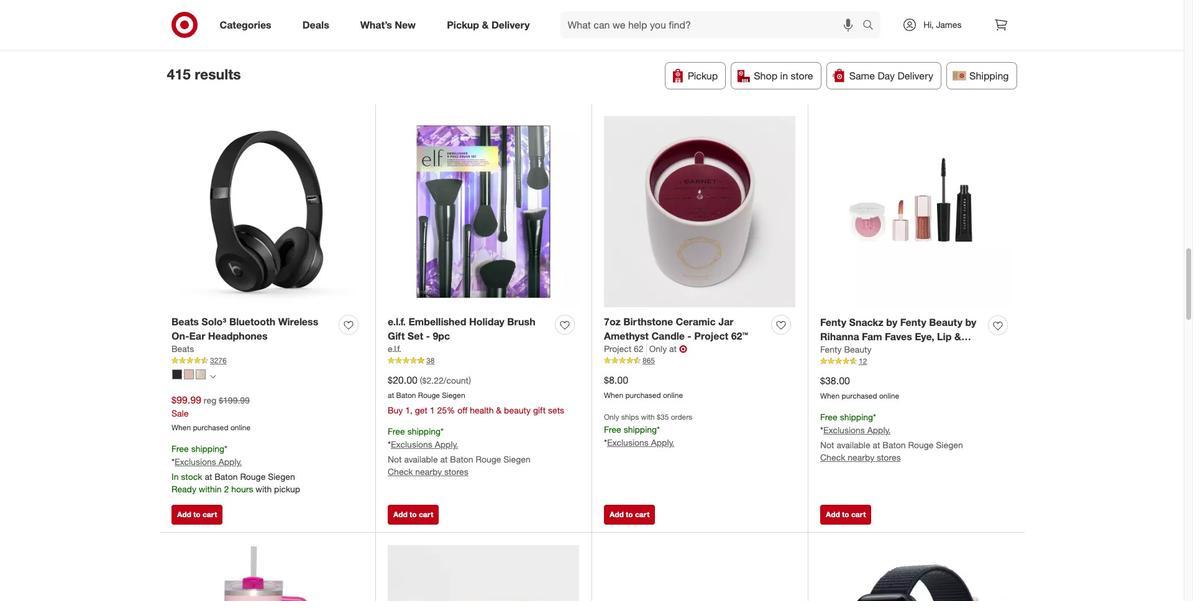 Task type: locate. For each thing, give the bounding box(es) containing it.
online up orders
[[663, 391, 683, 401]]

beats down 'on-'
[[172, 344, 194, 355]]

purchased up ships
[[626, 391, 661, 401]]

project 62 only at ¬
[[604, 343, 688, 356]]

35mm camera with built-in flash - heyday™ image
[[388, 546, 579, 602], [388, 546, 579, 602]]

1 vertical spatial &
[[955, 330, 962, 343]]

available down get
[[404, 454, 438, 465]]

fenty snackz by fenty beauty by rihanna fam faves eye, lip & highlighter set - 3.542oz/3pc - ulta beauty
[[821, 316, 977, 371]]

baton for beats solo³ bluetooth wireless on-ear headphones
[[215, 472, 238, 482]]

0 horizontal spatial set
[[408, 330, 423, 342]]

1 vertical spatial nearby
[[415, 467, 442, 477]]

online for $8.00
[[663, 391, 683, 401]]

fenty for fenty snackz by fenty beauty by rihanna fam faves eye, lip & highlighter set - 3.542oz/3pc - ulta beauty
[[821, 316, 847, 329]]

12
[[859, 357, 867, 366]]

exclusions down $38.00 when purchased online
[[824, 425, 865, 436]]

0 vertical spatial available
[[837, 440, 871, 451]]

shipping down ships
[[624, 425, 657, 435]]

1 horizontal spatial not
[[821, 440, 835, 451]]

free down buy on the bottom of the page
[[388, 427, 405, 437]]

apply. for fenty snackz by fenty beauty by rihanna fam faves eye, lip & highlighter set - 3.542oz/3pc - ulta beauty
[[868, 425, 891, 436]]

1 vertical spatial check
[[388, 467, 413, 477]]

exclusions apply. button for e.l.f. embellished holiday brush gift set - 9pc
[[391, 439, 458, 451]]

apply. inside free shipping * * exclusions apply. in stock at  baton rouge siegen ready within 2 hours with pickup
[[219, 457, 242, 468]]

grouping
[[420, 30, 462, 42]]

7oz birthstone ceramic jar amethyst candle - project 62™ link
[[604, 315, 767, 343]]

0 horizontal spatial delivery
[[492, 18, 530, 31]]

0 vertical spatial set
[[408, 330, 423, 342]]

2 add to cart button from the left
[[388, 506, 439, 526]]

1 horizontal spatial project
[[695, 330, 729, 342]]

product
[[382, 30, 418, 42]]

same day delivery
[[850, 69, 934, 82]]

apply. down '$35'
[[651, 438, 675, 448]]

siegen for beats solo³ bluetooth wireless on-ear headphones
[[268, 472, 295, 482]]

& right grouping on the top left
[[482, 18, 489, 31]]

0 horizontal spatial not
[[388, 454, 402, 465]]

search button
[[857, 11, 887, 41]]

when inside $38.00 when purchased online
[[821, 392, 840, 401]]

lip
[[938, 330, 952, 343]]

with right "hours"
[[256, 484, 272, 495]]

to for beats solo³ bluetooth wireless on-ear headphones
[[193, 511, 201, 520]]

e.l.f. up gift
[[388, 316, 406, 328]]

purchased inside $38.00 when purchased online
[[842, 392, 878, 401]]

free shipping * * exclusions apply. in stock at  baton rouge siegen ready within 2 hours with pickup
[[172, 444, 300, 495]]

add for fenty snackz by fenty beauty by rihanna fam faves eye, lip & highlighter set - 3.542oz/3pc - ulta beauty
[[826, 511, 840, 520]]

1 e.l.f. from the top
[[388, 316, 406, 328]]

gift
[[533, 405, 546, 416]]

exclusions inside only ships with $35 orders free shipping * * exclusions apply.
[[607, 438, 649, 448]]

1 vertical spatial delivery
[[898, 69, 934, 82]]

1 horizontal spatial nearby
[[848, 453, 875, 463]]

2 to from the left
[[410, 511, 417, 520]]

apply. for beats solo³ bluetooth wireless on-ear headphones
[[219, 457, 242, 468]]

- inside e.l.f. embellished holiday brush gift set - 9pc
[[426, 330, 430, 342]]

shipping down $38.00 when purchased online
[[840, 412, 874, 423]]

brush
[[508, 316, 536, 328]]

fenty snackz by fenty beauty by rihanna fam faves eye, lip & highlighter set - 3.542oz/3pc - ulta beauty image
[[821, 116, 1013, 308], [821, 116, 1013, 308]]

beauty
[[930, 316, 963, 329], [845, 345, 872, 355], [843, 359, 876, 371]]

0 horizontal spatial by
[[887, 316, 898, 329]]

3 add from the left
[[610, 511, 624, 520]]

sort button
[[230, 22, 287, 50]]

sets
[[548, 405, 565, 416]]

4 add to cart from the left
[[826, 511, 866, 520]]

& right health
[[496, 405, 502, 416]]

1 beats from the top
[[172, 316, 199, 328]]

865
[[643, 356, 655, 366]]

0 vertical spatial e.l.f.
[[388, 316, 406, 328]]

not for $20.00
[[388, 454, 402, 465]]

available for $20.00
[[404, 454, 438, 465]]

- down faves
[[894, 345, 898, 357]]

exclusions apply. button down ships
[[607, 437, 675, 450]]

fenty for fenty beauty
[[821, 345, 842, 355]]

1 horizontal spatial free shipping * * exclusions apply. not available at baton rouge siegen check nearby stores
[[821, 412, 964, 463]]

to for e.l.f. embellished holiday brush gift set - 9pc
[[410, 511, 417, 520]]

when down the $38.00
[[821, 392, 840, 401]]

2 horizontal spatial online
[[880, 392, 900, 401]]

2 cart from the left
[[419, 511, 434, 520]]

beauty down highlighter
[[843, 359, 876, 371]]

1 horizontal spatial by
[[966, 316, 977, 329]]

online inside the $8.00 when purchased online
[[663, 391, 683, 401]]

purchased for $8.00
[[626, 391, 661, 401]]

2 e.l.f. from the top
[[388, 344, 402, 355]]

with left '$35'
[[641, 413, 655, 422]]

off
[[458, 405, 468, 416]]

not
[[821, 440, 835, 451], [388, 454, 402, 465]]

siegen for fenty snackz by fenty beauty by rihanna fam faves eye, lip & highlighter set - 3.542oz/3pc - ulta beauty
[[936, 440, 964, 451]]

$20.00
[[388, 375, 418, 387]]

free down $8.00
[[604, 425, 622, 435]]

beats up 'on-'
[[172, 316, 199, 328]]

exclusions inside free shipping * * exclusions apply. in stock at  baton rouge siegen ready within 2 hours with pickup
[[175, 457, 216, 468]]

0 vertical spatial with
[[641, 413, 655, 422]]

1 horizontal spatial &
[[496, 405, 502, 416]]

all colors element
[[210, 373, 216, 380]]

deals right 'sort'
[[303, 18, 329, 31]]

1 horizontal spatial when
[[604, 391, 624, 401]]

deals for deals link
[[303, 18, 329, 31]]

add to cart button for beats solo³ bluetooth wireless on-ear headphones
[[172, 506, 223, 526]]

fenty beauty
[[821, 345, 872, 355]]

shop
[[754, 69, 778, 82]]

add to cart button for e.l.f. embellished holiday brush gift set - 9pc
[[388, 506, 439, 526]]

1 vertical spatial e.l.f.
[[388, 344, 402, 355]]

exclusions apply. button down $38.00 when purchased online
[[824, 425, 891, 437]]

0 vertical spatial check nearby stores button
[[821, 452, 901, 464]]

apply. for e.l.f. embellished holiday brush gift set - 9pc
[[435, 440, 458, 450]]

free shipping * * exclusions apply. not available at baton rouge siegen check nearby stores for $38.00
[[821, 412, 964, 463]]

e.l.f. embellished holiday brush gift set - 9pc image
[[388, 116, 579, 308], [388, 116, 579, 308]]

pickup down brand
[[688, 69, 718, 82]]

embellished
[[409, 316, 467, 328]]

free for fenty snackz by fenty beauty by rihanna fam faves eye, lip & highlighter set - 3.542oz/3pc - ulta beauty
[[821, 412, 838, 423]]

at inside '$20.00 ( $2.22 /count ) at baton rouge siegen buy 1, get 1 25% off health & beauty gift sets'
[[388, 391, 394, 401]]

cart for fenty snackz by fenty beauty by rihanna fam faves eye, lip & highlighter set - 3.542oz/3pc - ulta beauty
[[852, 511, 866, 520]]

0 horizontal spatial purchased
[[193, 424, 229, 433]]

purchased
[[626, 391, 661, 401], [842, 392, 878, 401], [193, 424, 229, 433]]

beats inside beats solo³ bluetooth wireless on-ear headphones
[[172, 316, 199, 328]]

$8.00 when purchased online
[[604, 375, 683, 401]]

4 add from the left
[[826, 511, 840, 520]]

free up in
[[172, 444, 189, 455]]

beats solo³ bluetooth wireless on-ear headphones
[[172, 316, 318, 342]]

james
[[937, 19, 962, 30]]

1 vertical spatial pickup
[[688, 69, 718, 82]]

1 vertical spatial not
[[388, 454, 402, 465]]

online inside $38.00 when purchased online
[[880, 392, 900, 401]]

beats
[[172, 316, 199, 328], [172, 344, 194, 355]]

project down jar
[[695, 330, 729, 342]]

deals link
[[292, 11, 345, 39]]

0 horizontal spatial &
[[482, 18, 489, 31]]

1 horizontal spatial with
[[641, 413, 655, 422]]

What can we help you find? suggestions appear below search field
[[560, 11, 866, 39]]

2 add from the left
[[394, 511, 408, 520]]

4 add to cart button from the left
[[821, 506, 872, 526]]

0 vertical spatial project
[[695, 330, 729, 342]]

0 vertical spatial delivery
[[492, 18, 530, 31]]

fpo/apo
[[772, 30, 816, 42]]

1 vertical spatial only
[[604, 413, 619, 422]]

pickup
[[274, 484, 300, 495]]

beats link
[[172, 343, 194, 356]]

free inside free shipping * * exclusions apply. in stock at  baton rouge siegen ready within 2 hours with pickup
[[172, 444, 189, 455]]

with inside free shipping * * exclusions apply. in stock at  baton rouge siegen ready within 2 hours with pickup
[[256, 484, 272, 495]]

only inside only ships with $35 orders free shipping * * exclusions apply.
[[604, 413, 619, 422]]

online down the 12 link
[[880, 392, 900, 401]]

beats solo³ bluetooth wireless on-ear headphones image
[[172, 116, 363, 308], [172, 116, 363, 308]]

add to cart button for 7oz birthstone ceramic jar amethyst candle - project 62™
[[604, 506, 655, 526]]

eye,
[[915, 330, 935, 343]]

rose gold image
[[184, 370, 194, 380]]

online inside $99.99 reg $199.99 sale when purchased online
[[231, 424, 251, 433]]

shipping button
[[947, 62, 1017, 89]]

1 vertical spatial check nearby stores button
[[388, 466, 469, 479]]

free shipping * * exclusions apply. not available at baton rouge siegen check nearby stores down off
[[388, 427, 531, 477]]

at
[[670, 344, 677, 355], [388, 391, 394, 401], [873, 440, 881, 451], [440, 454, 448, 465], [205, 472, 212, 482]]

set down fam on the right bottom of the page
[[875, 345, 891, 357]]

apple watch se gps (2023, 2nd generation) aluminum case with sport loop image
[[821, 546, 1013, 602], [821, 546, 1013, 602]]

with
[[641, 413, 655, 422], [256, 484, 272, 495]]

beauty up lip at the right of the page
[[930, 316, 963, 329]]

1 vertical spatial project
[[604, 344, 632, 355]]

within
[[199, 484, 222, 495]]

shipping down get
[[408, 427, 441, 437]]

free shipping * * exclusions apply. not available at baton rouge siegen check nearby stores down $38.00 when purchased online
[[821, 412, 964, 463]]

exclusions down ships
[[607, 438, 649, 448]]

rouge for beats solo³ bluetooth wireless on-ear headphones
[[240, 472, 266, 482]]

rouge
[[418, 391, 440, 401], [909, 440, 934, 451], [476, 454, 501, 465], [240, 472, 266, 482]]

same day delivery button
[[827, 62, 942, 89]]

62
[[634, 344, 644, 355]]

rouge inside free shipping * * exclusions apply. in stock at  baton rouge siegen ready within 2 hours with pickup
[[240, 472, 266, 482]]

0 horizontal spatial project
[[604, 344, 632, 355]]

1 to from the left
[[193, 511, 201, 520]]

0 vertical spatial check
[[821, 453, 846, 463]]

0 vertical spatial nearby
[[848, 453, 875, 463]]

0 horizontal spatial with
[[256, 484, 272, 495]]

brand
[[668, 30, 695, 42]]

baton for fenty snackz by fenty beauty by rihanna fam faves eye, lip & highlighter set - 3.542oz/3pc - ulta beauty
[[883, 440, 906, 451]]

online down $199.99
[[231, 424, 251, 433]]

0 vertical spatial stores
[[877, 453, 901, 463]]

0 horizontal spatial when
[[172, 424, 191, 433]]

free down the $38.00
[[821, 412, 838, 423]]

exclusions up stock
[[175, 457, 216, 468]]

0 horizontal spatial online
[[231, 424, 251, 433]]

shipping inside free shipping * * exclusions apply. in stock at  baton rouge siegen ready within 2 hours with pickup
[[191, 444, 224, 455]]

purchased down reg
[[193, 424, 229, 433]]

865 link
[[604, 356, 796, 367]]

1 horizontal spatial set
[[875, 345, 891, 357]]

1 vertical spatial stores
[[445, 467, 469, 477]]

7oz
[[604, 316, 621, 328]]

0 vertical spatial only
[[649, 344, 667, 355]]

gift
[[388, 330, 405, 342]]

2 vertical spatial &
[[496, 405, 502, 416]]

pickup for pickup
[[688, 69, 718, 82]]

baton inside free shipping * * exclusions apply. in stock at  baton rouge siegen ready within 2 hours with pickup
[[215, 472, 238, 482]]

2
[[224, 484, 229, 495]]

0 horizontal spatial check nearby stores button
[[388, 466, 469, 479]]

fenty up eye,
[[901, 316, 927, 329]]

e.l.f. for e.l.f.
[[388, 344, 402, 355]]

add to cart button for fenty snackz by fenty beauty by rihanna fam faves eye, lip & highlighter set - 3.542oz/3pc - ulta beauty
[[821, 506, 872, 526]]

product grouping
[[382, 30, 462, 42]]

1 horizontal spatial online
[[663, 391, 683, 401]]

purchased inside the $8.00 when purchased online
[[626, 391, 661, 401]]

at down $38.00 when purchased online
[[873, 440, 881, 451]]

ear
[[189, 330, 205, 342]]

cart for 7oz birthstone ceramic jar amethyst candle - project 62™
[[635, 511, 650, 520]]

3 add to cart from the left
[[610, 511, 650, 520]]

filter
[[194, 30, 215, 42]]

exclusions down 1,
[[391, 440, 433, 450]]

1 vertical spatial available
[[404, 454, 438, 465]]

shop in store button
[[731, 62, 822, 89]]

apply. down $38.00 when purchased online
[[868, 425, 891, 436]]

purchased down the $38.00
[[842, 392, 878, 401]]

0 vertical spatial beauty
[[930, 316, 963, 329]]

department button
[[292, 22, 367, 50]]

2 by from the left
[[966, 316, 977, 329]]

-
[[426, 330, 430, 342], [688, 330, 692, 342], [894, 345, 898, 357], [960, 345, 965, 357]]

free shipping * * exclusions apply. not available at baton rouge siegen check nearby stores
[[821, 412, 964, 463], [388, 427, 531, 477]]

fenty
[[821, 316, 847, 329], [901, 316, 927, 329], [821, 345, 842, 355]]

check for $20.00
[[388, 467, 413, 477]]

stanley 40 oz stainless steel h2.0 flowstate quencher tumbler image
[[172, 546, 363, 602], [172, 546, 363, 602]]

2 horizontal spatial purchased
[[842, 392, 878, 401]]

delivery
[[492, 18, 530, 31], [898, 69, 934, 82]]

e.l.f. down gift
[[388, 344, 402, 355]]

baton for e.l.f. embellished holiday brush gift set - 9pc
[[450, 454, 473, 465]]

filter button
[[167, 22, 225, 50]]

0 vertical spatial pickup
[[447, 18, 479, 31]]

exclusions apply. button down get
[[391, 439, 458, 451]]

free for beats solo³ bluetooth wireless on-ear headphones
[[172, 444, 189, 455]]

check nearby stores button for $38.00
[[821, 452, 901, 464]]

2 add to cart from the left
[[394, 511, 434, 520]]

1 vertical spatial set
[[875, 345, 891, 357]]

exclusions apply. button up stock
[[175, 456, 242, 469]]

add for e.l.f. embellished holiday brush gift set - 9pc
[[394, 511, 408, 520]]

0 horizontal spatial only
[[604, 413, 619, 422]]

0 horizontal spatial available
[[404, 454, 438, 465]]

1 horizontal spatial available
[[837, 440, 871, 451]]

when down sale
[[172, 424, 191, 433]]

$8.00
[[604, 375, 629, 387]]

add
[[177, 511, 191, 520], [394, 511, 408, 520], [610, 511, 624, 520], [826, 511, 840, 520]]

at inside free shipping * * exclusions apply. in stock at  baton rouge siegen ready within 2 hours with pickup
[[205, 472, 212, 482]]

3 cart from the left
[[635, 511, 650, 520]]

0 horizontal spatial nearby
[[415, 467, 442, 477]]

beauty up 12
[[845, 345, 872, 355]]

0 vertical spatial beats
[[172, 316, 199, 328]]

apply. down 25%
[[435, 440, 458, 450]]

at left ¬ at the bottom right of page
[[670, 344, 677, 355]]

rouge inside '$20.00 ( $2.22 /count ) at baton rouge siegen buy 1, get 1 25% off health & beauty gift sets'
[[418, 391, 440, 401]]

at down 25%
[[440, 454, 448, 465]]

pickup
[[447, 18, 479, 31], [688, 69, 718, 82]]

4 cart from the left
[[852, 511, 866, 520]]

price
[[535, 30, 558, 42]]

at inside project 62 only at ¬
[[670, 344, 677, 355]]

0 horizontal spatial pickup
[[447, 18, 479, 31]]

e.l.f. embellished holiday brush gift set - 9pc
[[388, 316, 536, 342]]

project down amethyst
[[604, 344, 632, 355]]

1 horizontal spatial purchased
[[626, 391, 661, 401]]

$2.22
[[423, 376, 444, 386]]

what's
[[360, 18, 392, 31]]

¬
[[680, 343, 688, 356]]

0 horizontal spatial check
[[388, 467, 413, 477]]

by
[[887, 316, 898, 329], [966, 316, 977, 329]]

delivery inside button
[[898, 69, 934, 82]]

1 horizontal spatial delivery
[[898, 69, 934, 82]]

to for 7oz birthstone ceramic jar amethyst candle - project 62™
[[626, 511, 633, 520]]

3 add to cart button from the left
[[604, 506, 655, 526]]

free shipping * * exclusions apply. not available at baton rouge siegen check nearby stores for $20.00
[[388, 427, 531, 477]]

day
[[878, 69, 895, 82]]

shipping up stock
[[191, 444, 224, 455]]

1 cart from the left
[[203, 511, 217, 520]]

store
[[791, 69, 814, 82]]

e.l.f. embellished holiday brush gift set - 9pc link
[[388, 315, 550, 343]]

1 vertical spatial beauty
[[845, 345, 872, 355]]

*
[[874, 412, 877, 423], [657, 425, 660, 435], [821, 425, 824, 436], [441, 427, 444, 437], [604, 438, 607, 448], [388, 440, 391, 450], [224, 444, 228, 455], [172, 457, 175, 468]]

only left ships
[[604, 413, 619, 422]]

deals inside button
[[721, 30, 746, 42]]

& right lip at the right of the page
[[955, 330, 962, 343]]

1 horizontal spatial pickup
[[688, 69, 718, 82]]

0 horizontal spatial free shipping * * exclusions apply. not available at baton rouge siegen check nearby stores
[[388, 427, 531, 477]]

when inside $99.99 reg $199.99 sale when purchased online
[[172, 424, 191, 433]]

free inside only ships with $35 orders free shipping * * exclusions apply.
[[604, 425, 622, 435]]

e.l.f. for e.l.f. embellished holiday brush gift set - 9pc
[[388, 316, 406, 328]]

available down $38.00 when purchased online
[[837, 440, 871, 451]]

set right gift
[[408, 330, 423, 342]]

1 add from the left
[[177, 511, 191, 520]]

1 horizontal spatial deals
[[721, 30, 746, 42]]

add for beats solo³ bluetooth wireless on-ear headphones
[[177, 511, 191, 520]]

1 horizontal spatial stores
[[877, 453, 901, 463]]

0 vertical spatial not
[[821, 440, 835, 451]]

ships
[[622, 413, 639, 422]]

2 horizontal spatial when
[[821, 392, 840, 401]]

with inside only ships with $35 orders free shipping * * exclusions apply.
[[641, 413, 655, 422]]

1 horizontal spatial check nearby stores button
[[821, 452, 901, 464]]

siegen for e.l.f. embellished holiday brush gift set - 9pc
[[504, 454, 531, 465]]

4 to from the left
[[842, 511, 850, 520]]

3 to from the left
[[626, 511, 633, 520]]

1 horizontal spatial check
[[821, 453, 846, 463]]

2 horizontal spatial &
[[955, 330, 962, 343]]

check
[[821, 453, 846, 463], [388, 467, 413, 477]]

pickup left type at the top left of the page
[[447, 18, 479, 31]]

e.l.f. link
[[388, 343, 402, 356]]

3.542oz/3pc
[[901, 345, 958, 357]]

3276 link
[[172, 356, 363, 367]]

&
[[482, 18, 489, 31], [955, 330, 962, 343], [496, 405, 502, 416]]

1 horizontal spatial only
[[649, 344, 667, 355]]

fenty up ulta
[[821, 345, 842, 355]]

at for e.l.f. embellished holiday brush gift set - 9pc
[[440, 454, 448, 465]]

when down $8.00
[[604, 391, 624, 401]]

ready
[[172, 484, 196, 495]]

7oz birthstone ceramic jar amethyst candle - project 62™ image
[[604, 116, 796, 308], [604, 116, 796, 308]]

nearby for $20.00
[[415, 467, 442, 477]]

baton inside '$20.00 ( $2.22 /count ) at baton rouge siegen buy 1, get 1 25% off health & beauty gift sets'
[[396, 391, 416, 401]]

pickup inside button
[[688, 69, 718, 82]]

when inside the $8.00 when purchased online
[[604, 391, 624, 401]]

fpo/apo button
[[762, 22, 826, 50]]

1 add to cart from the left
[[177, 511, 217, 520]]

apply. up the 2
[[219, 457, 242, 468]]

0 horizontal spatial stores
[[445, 467, 469, 477]]

at up within
[[205, 472, 212, 482]]

1 add to cart button from the left
[[172, 506, 223, 526]]

at up buy on the bottom of the page
[[388, 391, 394, 401]]

fenty inside the fenty beauty link
[[821, 345, 842, 355]]

only up 865
[[649, 344, 667, 355]]

holiday
[[469, 316, 505, 328]]

- down ceramic on the bottom right of the page
[[688, 330, 692, 342]]

fenty up rihanna
[[821, 316, 847, 329]]

- inside 7oz birthstone ceramic jar amethyst candle - project 62™
[[688, 330, 692, 342]]

exclusions apply. button for beats solo³ bluetooth wireless on-ear headphones
[[175, 456, 242, 469]]

siegen inside free shipping * * exclusions apply. in stock at  baton rouge siegen ready within 2 hours with pickup
[[268, 472, 295, 482]]

1,
[[406, 405, 413, 416]]

- left 9pc
[[426, 330, 430, 342]]

black image
[[172, 370, 182, 380]]

e.l.f. inside e.l.f. embellished holiday brush gift set - 9pc
[[388, 316, 406, 328]]

1 vertical spatial with
[[256, 484, 272, 495]]

exclusions
[[824, 425, 865, 436], [607, 438, 649, 448], [391, 440, 433, 450], [175, 457, 216, 468]]

0 horizontal spatial deals
[[303, 18, 329, 31]]

2 beats from the top
[[172, 344, 194, 355]]

deals right brand
[[721, 30, 746, 42]]

1 vertical spatial beats
[[172, 344, 194, 355]]



Task type: describe. For each thing, give the bounding box(es) containing it.
at for fenty snackz by fenty beauty by rihanna fam faves eye, lip & highlighter set - 3.542oz/3pc - ulta beauty
[[873, 440, 881, 451]]

orders
[[671, 413, 693, 422]]

$38.00
[[821, 375, 850, 388]]

beats for beats
[[172, 344, 194, 355]]

add to cart for fenty snackz by fenty beauty by rihanna fam faves eye, lip & highlighter set - 3.542oz/3pc - ulta beauty
[[826, 511, 866, 520]]

beauty
[[504, 405, 531, 416]]

415
[[167, 65, 191, 83]]

candle
[[652, 330, 685, 342]]

stock
[[181, 472, 202, 482]]

hours
[[231, 484, 253, 495]]

$20.00 ( $2.22 /count ) at baton rouge siegen buy 1, get 1 25% off health & beauty gift sets
[[388, 375, 565, 416]]

search
[[857, 20, 887, 32]]

pickup for pickup & delivery
[[447, 18, 479, 31]]

solo³
[[202, 316, 227, 328]]

0 vertical spatial &
[[482, 18, 489, 31]]

amethyst
[[604, 330, 649, 342]]

delivery for pickup & delivery
[[492, 18, 530, 31]]

$35
[[657, 413, 669, 422]]

not for $38.00
[[821, 440, 835, 451]]

rating
[[613, 30, 642, 42]]

shipping for e.l.f. embellished holiday brush gift set - 9pc
[[408, 427, 441, 437]]

2 vertical spatial beauty
[[843, 359, 876, 371]]

38
[[426, 356, 435, 366]]

& inside '$20.00 ( $2.22 /count ) at baton rouge siegen buy 1, get 1 25% off health & beauty gift sets'
[[496, 405, 502, 416]]

set inside e.l.f. embellished holiday brush gift set - 9pc
[[408, 330, 423, 342]]

1
[[430, 405, 435, 416]]

ulta
[[821, 359, 840, 371]]

rouge for fenty snackz by fenty beauty by rihanna fam faves eye, lip & highlighter set - 3.542oz/3pc - ulta beauty
[[909, 440, 934, 451]]

fenty snackz by fenty beauty by rihanna fam faves eye, lip & highlighter set - 3.542oz/3pc - ulta beauty link
[[821, 316, 984, 371]]

buy
[[388, 405, 403, 416]]

deals button
[[710, 22, 757, 50]]

what's new link
[[350, 11, 432, 39]]

exclusions for fenty snackz by fenty beauty by rihanna fam faves eye, lip & highlighter set - 3.542oz/3pc - ulta beauty
[[824, 425, 865, 436]]

rihanna
[[821, 330, 860, 343]]

shipping
[[970, 69, 1009, 82]]

sale
[[172, 409, 189, 419]]

department
[[303, 30, 356, 42]]

shipping for beats solo³ bluetooth wireless on-ear headphones
[[191, 444, 224, 455]]

when for $8.00
[[604, 391, 624, 401]]

set inside fenty snackz by fenty beauty by rihanna fam faves eye, lip & highlighter set - 3.542oz/3pc - ulta beauty
[[875, 345, 891, 357]]

new
[[395, 18, 416, 31]]

online for $38.00
[[880, 392, 900, 401]]

1 by from the left
[[887, 316, 898, 329]]

free for e.l.f. embellished holiday brush gift set - 9pc
[[388, 427, 405, 437]]

pickup button
[[665, 62, 726, 89]]

guest rating button
[[573, 22, 653, 50]]

same
[[850, 69, 875, 82]]

hi, james
[[924, 19, 962, 30]]

beats for beats solo³ bluetooth wireless on-ear headphones
[[172, 316, 199, 328]]

headphones
[[208, 330, 268, 342]]

add for 7oz birthstone ceramic jar amethyst candle - project 62™
[[610, 511, 624, 520]]

$99.99 reg $199.99 sale when purchased online
[[172, 394, 251, 433]]

7oz birthstone ceramic jar amethyst candle - project 62™
[[604, 316, 748, 342]]

nearby for $38.00
[[848, 453, 875, 463]]

type button
[[477, 22, 520, 50]]

shipping inside only ships with $35 orders free shipping * * exclusions apply.
[[624, 425, 657, 435]]

guest rating
[[584, 30, 642, 42]]

sort
[[258, 30, 277, 42]]

(
[[420, 376, 423, 386]]

add to cart for e.l.f. embellished holiday brush gift set - 9pc
[[394, 511, 434, 520]]

at for beats solo³ bluetooth wireless on-ear headphones
[[205, 472, 212, 482]]

)
[[469, 376, 471, 386]]

when for $38.00
[[821, 392, 840, 401]]

guest
[[584, 30, 611, 42]]

& inside fenty snackz by fenty beauty by rihanna fam faves eye, lip & highlighter set - 3.542oz/3pc - ulta beauty
[[955, 330, 962, 343]]

exclusions for beats solo³ bluetooth wireless on-ear headphones
[[175, 457, 216, 468]]

pickup & delivery
[[447, 18, 530, 31]]

what's new
[[360, 18, 416, 31]]

fam
[[862, 330, 883, 343]]

ceramic
[[676, 316, 716, 328]]

purchased for $38.00
[[842, 392, 878, 401]]

add to cart for 7oz birthstone ceramic jar amethyst candle - project 62™
[[610, 511, 650, 520]]

project 62 link
[[604, 343, 647, 356]]

shipping for fenty snackz by fenty beauty by rihanna fam faves eye, lip & highlighter set - 3.542oz/3pc - ulta beauty
[[840, 412, 874, 423]]

deals for deals button
[[721, 30, 746, 42]]

product grouping button
[[372, 22, 472, 50]]

siegen inside '$20.00 ( $2.22 /count ) at baton rouge siegen buy 1, get 1 25% off health & beauty gift sets'
[[442, 391, 465, 401]]

all colors image
[[210, 374, 216, 380]]

$99.99
[[172, 394, 201, 407]]

exclusions apply. button for fenty snackz by fenty beauty by rihanna fam faves eye, lip & highlighter set - 3.542oz/3pc - ulta beauty
[[824, 425, 891, 437]]

cart for beats solo³ bluetooth wireless on-ear headphones
[[203, 511, 217, 520]]

check for $38.00
[[821, 453, 846, 463]]

cart for e.l.f. embellished holiday brush gift set - 9pc
[[419, 511, 434, 520]]

project inside 7oz birthstone ceramic jar amethyst candle - project 62™
[[695, 330, 729, 342]]

in
[[781, 69, 788, 82]]

categories
[[220, 18, 272, 31]]

purchased inside $99.99 reg $199.99 sale when purchased online
[[193, 424, 229, 433]]

only ships with $35 orders free shipping * * exclusions apply.
[[604, 413, 693, 448]]

- right 3.542oz/3pc
[[960, 345, 965, 357]]

in
[[172, 472, 179, 482]]

rouge for e.l.f. embellished holiday brush gift set - 9pc
[[476, 454, 501, 465]]

results
[[195, 65, 241, 83]]

delivery for same day delivery
[[898, 69, 934, 82]]

project inside project 62 only at ¬
[[604, 344, 632, 355]]

3276
[[210, 356, 227, 366]]

/count
[[444, 376, 469, 386]]

12 link
[[821, 356, 1013, 367]]

fenty beauty link
[[821, 344, 872, 356]]

brand button
[[658, 22, 705, 50]]

gold image
[[196, 370, 206, 380]]

$199.99
[[219, 396, 250, 406]]

bluetooth
[[229, 316, 276, 328]]

25%
[[437, 405, 455, 416]]

exclusions for e.l.f. embellished holiday brush gift set - 9pc
[[391, 440, 433, 450]]

apply. inside only ships with $35 orders free shipping * * exclusions apply.
[[651, 438, 675, 448]]

available for $38.00
[[837, 440, 871, 451]]

faves
[[885, 330, 912, 343]]

hi,
[[924, 19, 934, 30]]

add to cart for beats solo³ bluetooth wireless on-ear headphones
[[177, 511, 217, 520]]

check nearby stores button for $20.00
[[388, 466, 469, 479]]

snackz
[[850, 316, 884, 329]]

415 results
[[167, 65, 241, 83]]

stores for $38.00
[[877, 453, 901, 463]]

health
[[470, 405, 494, 416]]

stores for $20.00
[[445, 467, 469, 477]]

to for fenty snackz by fenty beauty by rihanna fam faves eye, lip & highlighter set - 3.542oz/3pc - ulta beauty
[[842, 511, 850, 520]]

62™
[[732, 330, 748, 342]]

only inside project 62 only at ¬
[[649, 344, 667, 355]]



Task type: vqa. For each thing, say whether or not it's contained in the screenshot.
first it from the bottom
no



